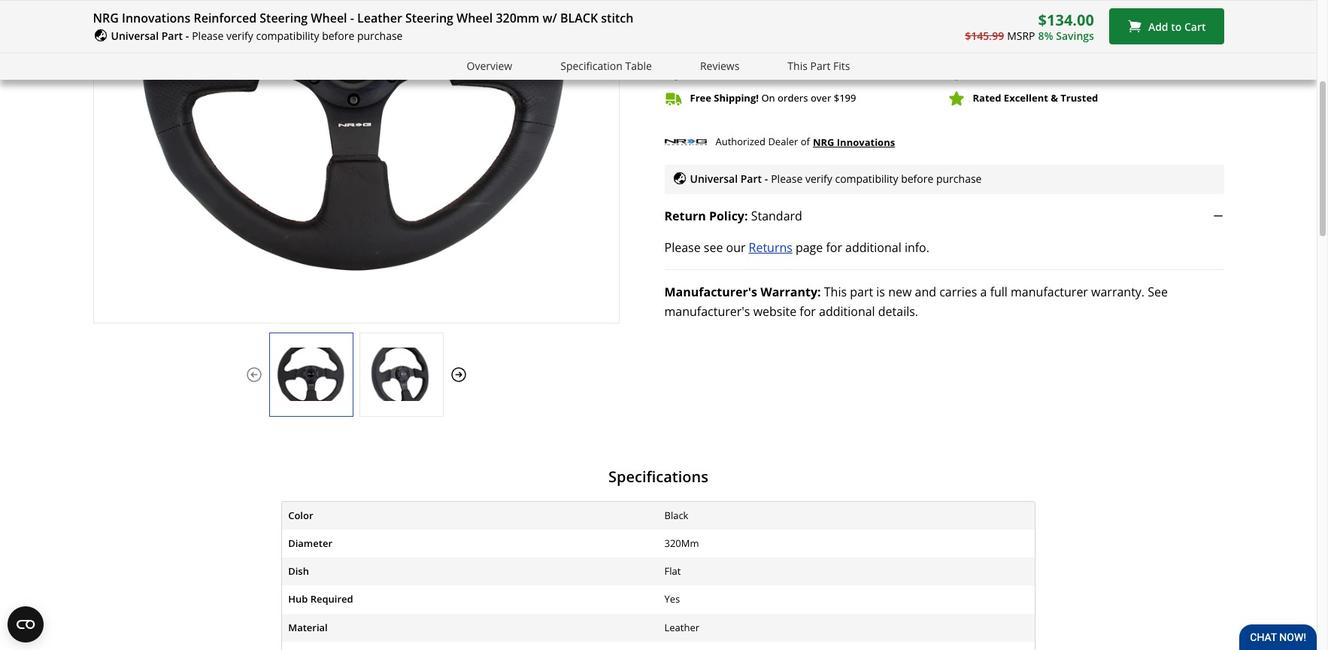 Task type: describe. For each thing, give the bounding box(es) containing it.
manufacturer's
[[665, 284, 758, 300]]

0 horizontal spatial cart
[[963, 14, 984, 29]]

rated excellent & trusted
[[973, 91, 1099, 105]]

30 day satisfaction guarantee
[[973, 66, 1117, 79]]

free shipping! on orders over $199
[[690, 91, 857, 105]]

specification table
[[561, 59, 652, 73]]

1 wheel from the left
[[311, 10, 347, 26]]

1 vertical spatial compatibility
[[836, 172, 899, 186]]

is
[[877, 284, 886, 300]]

0 vertical spatial additional
[[846, 239, 902, 256]]

8%
[[1039, 29, 1054, 43]]

0 horizontal spatial -
[[186, 29, 189, 43]]

color
[[288, 509, 313, 522]]

320mm
[[496, 10, 540, 26]]

details.
[[879, 303, 919, 320]]

1 vertical spatial part
[[811, 59, 831, 73]]

2 vertical spatial part
[[741, 172, 762, 186]]

return policy: standard
[[665, 208, 803, 224]]

1 guarantee from the left
[[748, 66, 797, 79]]

nrg innovations image
[[665, 132, 707, 153]]

match
[[716, 66, 745, 79]]

overview link
[[467, 58, 513, 75]]

0 vertical spatial innovations
[[122, 10, 191, 26]]

return
[[665, 208, 706, 224]]

rated
[[973, 91, 1002, 105]]

1 vertical spatial verify
[[806, 172, 833, 186]]

website
[[754, 303, 797, 320]]

price match guarantee up to 110%
[[690, 66, 853, 79]]

policy:
[[710, 208, 748, 224]]

shipping!
[[714, 91, 759, 105]]

1 horizontal spatial purchase
[[937, 172, 982, 186]]

warranty.
[[1092, 284, 1145, 300]]

0 horizontal spatial verify
[[226, 29, 253, 43]]

please see our returns page for additional info.
[[665, 239, 930, 256]]

$134.00 $145.99 msrp 8% savings
[[966, 10, 1095, 43]]

page
[[796, 239, 823, 256]]

nrg inside authorized dealer of nrg innovations
[[813, 135, 835, 149]]

over
[[811, 91, 832, 105]]

msrp
[[1008, 29, 1036, 43]]

warranty:
[[761, 284, 821, 300]]

2 horizontal spatial to
[[1172, 19, 1182, 34]]

authorized dealer of nrg innovations
[[716, 135, 896, 149]]

1 horizontal spatial cart
[[1185, 19, 1207, 34]]

specifications
[[609, 466, 709, 487]]

nrg innovations link
[[813, 134, 896, 151]]

this part fits link
[[788, 58, 851, 75]]

trusted
[[1061, 91, 1099, 105]]

savings
[[1057, 29, 1095, 43]]

0 horizontal spatial leather
[[357, 10, 402, 26]]

carries
[[940, 284, 978, 300]]

a
[[981, 284, 988, 300]]

returns link
[[749, 238, 793, 257]]

standard
[[752, 208, 803, 224]]

this for part
[[788, 59, 808, 73]]

manufacturer
[[1011, 284, 1089, 300]]

on
[[762, 91, 776, 105]]

30
[[973, 66, 985, 79]]

required
[[311, 593, 353, 606]]

0 vertical spatial before
[[322, 29, 355, 43]]

returns
[[749, 239, 793, 256]]

320mm
[[665, 537, 699, 550]]

our
[[727, 239, 746, 256]]

this part fits
[[788, 59, 851, 73]]

see
[[1149, 284, 1169, 300]]

$145.99
[[966, 29, 1005, 43]]

day
[[987, 66, 1006, 79]]

0 horizontal spatial add to cart
[[927, 14, 984, 29]]

1 horizontal spatial to
[[949, 14, 960, 29]]

and
[[915, 284, 937, 300]]

1 steering from the left
[[260, 10, 308, 26]]

w/
[[543, 10, 557, 26]]

0 vertical spatial universal
[[111, 29, 159, 43]]

go to right image image
[[450, 365, 468, 383]]

0 horizontal spatial to
[[815, 66, 825, 79]]

black
[[561, 10, 598, 26]]



Task type: locate. For each thing, give the bounding box(es) containing it.
0 vertical spatial purchase
[[357, 29, 403, 43]]

authorized
[[716, 135, 766, 149]]

this up orders
[[788, 59, 808, 73]]

0 horizontal spatial part
[[162, 29, 183, 43]]

2 horizontal spatial please
[[771, 172, 803, 186]]

please left see
[[665, 239, 701, 256]]

0 horizontal spatial compatibility
[[256, 29, 319, 43]]

for down warranty:
[[800, 303, 816, 320]]

this left part
[[825, 284, 847, 300]]

$134.00
[[1039, 10, 1095, 30]]

nrg
[[93, 10, 119, 26], [813, 135, 835, 149]]

0 vertical spatial for
[[827, 239, 843, 256]]

0 vertical spatial leather
[[357, 10, 402, 26]]

0 horizontal spatial wheel
[[311, 10, 347, 26]]

1 horizontal spatial steering
[[406, 10, 454, 26]]

dealer
[[769, 135, 799, 149]]

full
[[991, 284, 1008, 300]]

110%
[[827, 66, 853, 79]]

before up info.
[[902, 172, 934, 186]]

for inside this part is new and carries a full manufacturer warranty. see manufacturer's website for additional details.
[[800, 303, 816, 320]]

innovations down $199 at the right of page
[[837, 135, 896, 149]]

additional left info.
[[846, 239, 902, 256]]

specification
[[561, 59, 623, 73]]

1 horizontal spatial universal
[[690, 172, 738, 186]]

satisfaction
[[1008, 66, 1062, 79]]

2 horizontal spatial part
[[811, 59, 831, 73]]

for right "page"
[[827, 239, 843, 256]]

this for part
[[825, 284, 847, 300]]

0 vertical spatial -
[[350, 10, 354, 26]]

1 horizontal spatial -
[[350, 10, 354, 26]]

innovations left the reinforced
[[122, 10, 191, 26]]

1 vertical spatial for
[[800, 303, 816, 320]]

add to cart button
[[665, 4, 1225, 40], [1110, 9, 1225, 45]]

universal part - please verify compatibility before purchase down the reinforced
[[111, 29, 403, 43]]

universal part - please verify compatibility before purchase
[[111, 29, 403, 43], [690, 172, 982, 186]]

manufacturer's warranty:
[[665, 284, 821, 300]]

compatibility down the reinforced
[[256, 29, 319, 43]]

0 vertical spatial please
[[192, 29, 224, 43]]

orders
[[778, 91, 809, 105]]

1 vertical spatial leather
[[665, 620, 700, 634]]

1 horizontal spatial leather
[[665, 620, 700, 634]]

diameter
[[288, 537, 333, 550]]

wheel
[[311, 10, 347, 26], [457, 10, 493, 26]]

1 vertical spatial universal part - please verify compatibility before purchase
[[690, 172, 982, 186]]

to
[[949, 14, 960, 29], [1172, 19, 1182, 34], [815, 66, 825, 79]]

2 vertical spatial please
[[665, 239, 701, 256]]

please down dealer
[[771, 172, 803, 186]]

universal part - please verify compatibility before purchase down nrg innovations link
[[690, 172, 982, 186]]

flat
[[665, 565, 681, 578]]

0 horizontal spatial guarantee
[[748, 66, 797, 79]]

specification table link
[[561, 58, 652, 75]]

additional down part
[[820, 303, 876, 320]]

1 horizontal spatial part
[[741, 172, 762, 186]]

guarantee
[[748, 66, 797, 79], [1065, 66, 1117, 79]]

please down the reinforced
[[192, 29, 224, 43]]

0 horizontal spatial before
[[322, 29, 355, 43]]

open widget image
[[8, 607, 44, 643]]

0 horizontal spatial universal part - please verify compatibility before purchase
[[111, 29, 403, 43]]

reviews link
[[701, 58, 740, 75]]

for
[[827, 239, 843, 256], [800, 303, 816, 320]]

1 horizontal spatial add
[[1149, 19, 1169, 34]]

hub required
[[288, 593, 353, 606]]

1 vertical spatial innovations
[[837, 135, 896, 149]]

see
[[704, 239, 723, 256]]

new
[[889, 284, 912, 300]]

1 horizontal spatial compatibility
[[836, 172, 899, 186]]

1 horizontal spatial wheel
[[457, 10, 493, 26]]

0 horizontal spatial add
[[927, 14, 947, 29]]

0 horizontal spatial universal
[[111, 29, 159, 43]]

add to cart
[[927, 14, 984, 29], [1149, 19, 1207, 34]]

1 vertical spatial nrg
[[813, 135, 835, 149]]

2 steering from the left
[[406, 10, 454, 26]]

compatibility
[[256, 29, 319, 43], [836, 172, 899, 186]]

excellent
[[1005, 91, 1049, 105]]

0 vertical spatial verify
[[226, 29, 253, 43]]

1 horizontal spatial before
[[902, 172, 934, 186]]

leather
[[357, 10, 402, 26], [665, 620, 700, 634]]

please
[[192, 29, 224, 43], [771, 172, 803, 186], [665, 239, 701, 256]]

reviews
[[701, 59, 740, 73]]

material
[[288, 620, 328, 634]]

1 horizontal spatial verify
[[806, 172, 833, 186]]

0 horizontal spatial nrg
[[93, 10, 119, 26]]

2 horizontal spatial -
[[765, 172, 768, 186]]

1 horizontal spatial nrg
[[813, 135, 835, 149]]

0 vertical spatial compatibility
[[256, 29, 319, 43]]

this inside this part is new and carries a full manufacturer warranty. see manufacturer's website for additional details.
[[825, 284, 847, 300]]

innovations
[[122, 10, 191, 26], [837, 135, 896, 149]]

part
[[162, 29, 183, 43], [811, 59, 831, 73], [741, 172, 762, 186]]

table
[[626, 59, 652, 73]]

0 vertical spatial part
[[162, 29, 183, 43]]

universal
[[111, 29, 159, 43], [690, 172, 738, 186]]

part
[[851, 284, 874, 300]]

1 horizontal spatial for
[[827, 239, 843, 256]]

-
[[350, 10, 354, 26], [186, 29, 189, 43], [765, 172, 768, 186]]

stitch
[[601, 10, 634, 26]]

1 vertical spatial purchase
[[937, 172, 982, 186]]

0 horizontal spatial for
[[800, 303, 816, 320]]

1 vertical spatial please
[[771, 172, 803, 186]]

1 horizontal spatial please
[[665, 239, 701, 256]]

0 vertical spatial this
[[788, 59, 808, 73]]

innovations inside authorized dealer of nrg innovations
[[837, 135, 896, 149]]

2 guarantee from the left
[[1065, 66, 1117, 79]]

steering
[[260, 10, 308, 26], [406, 10, 454, 26]]

additional inside this part is new and carries a full manufacturer warranty. see manufacturer's website for additional details.
[[820, 303, 876, 320]]

0 horizontal spatial innovations
[[122, 10, 191, 26]]

yes
[[665, 593, 680, 606]]

compatibility down nrg innovations link
[[836, 172, 899, 186]]

of
[[801, 135, 810, 149]]

up
[[799, 66, 812, 79]]

guarantee up free shipping! on orders over $199
[[748, 66, 797, 79]]

2 vertical spatial -
[[765, 172, 768, 186]]

dish
[[288, 565, 309, 578]]

1 horizontal spatial add to cart
[[1149, 19, 1207, 34]]

this
[[788, 59, 808, 73], [825, 284, 847, 300]]

purchase
[[357, 29, 403, 43], [937, 172, 982, 186]]

0 horizontal spatial please
[[192, 29, 224, 43]]

verify
[[226, 29, 253, 43], [806, 172, 833, 186]]

verify down authorized dealer of nrg innovations
[[806, 172, 833, 186]]

hub
[[288, 593, 308, 606]]

cart
[[963, 14, 984, 29], [1185, 19, 1207, 34]]

1 vertical spatial universal
[[690, 172, 738, 186]]

reinforced
[[194, 10, 257, 26]]

0 vertical spatial universal part - please verify compatibility before purchase
[[111, 29, 403, 43]]

0 horizontal spatial purchase
[[357, 29, 403, 43]]

1 vertical spatial additional
[[820, 303, 876, 320]]

$199
[[834, 91, 857, 105]]

1 horizontal spatial universal part - please verify compatibility before purchase
[[690, 172, 982, 186]]

manufacturer's
[[665, 303, 751, 320]]

verify down the reinforced
[[226, 29, 253, 43]]

fits
[[834, 59, 851, 73]]

guarantee up the trusted
[[1065, 66, 1117, 79]]

1 horizontal spatial guarantee
[[1065, 66, 1117, 79]]

info.
[[905, 239, 930, 256]]

0 horizontal spatial this
[[788, 59, 808, 73]]

1 horizontal spatial this
[[825, 284, 847, 300]]

price
[[690, 66, 713, 79]]

before down nrg innovations reinforced steering wheel - leather steering wheel 320mm w/ black stitch
[[322, 29, 355, 43]]

nrg innovations reinforced steering wheel - leather steering wheel 320mm w/ black stitch
[[93, 10, 634, 26]]

this part is new and carries a full manufacturer warranty. see manufacturer's website for additional details.
[[665, 284, 1169, 320]]

1 horizontal spatial innovations
[[837, 135, 896, 149]]

black
[[665, 509, 689, 522]]

0 vertical spatial nrg
[[93, 10, 119, 26]]

free
[[690, 91, 712, 105]]

overview
[[467, 59, 513, 73]]

1 vertical spatial this
[[825, 284, 847, 300]]

&
[[1051, 91, 1059, 105]]

2 wheel from the left
[[457, 10, 493, 26]]

0 horizontal spatial steering
[[260, 10, 308, 26]]

add
[[927, 14, 947, 29], [1149, 19, 1169, 34]]

1 vertical spatial -
[[186, 29, 189, 43]]

1 vertical spatial before
[[902, 172, 934, 186]]



Task type: vqa. For each thing, say whether or not it's contained in the screenshot.
3rd "SUBARU"
no



